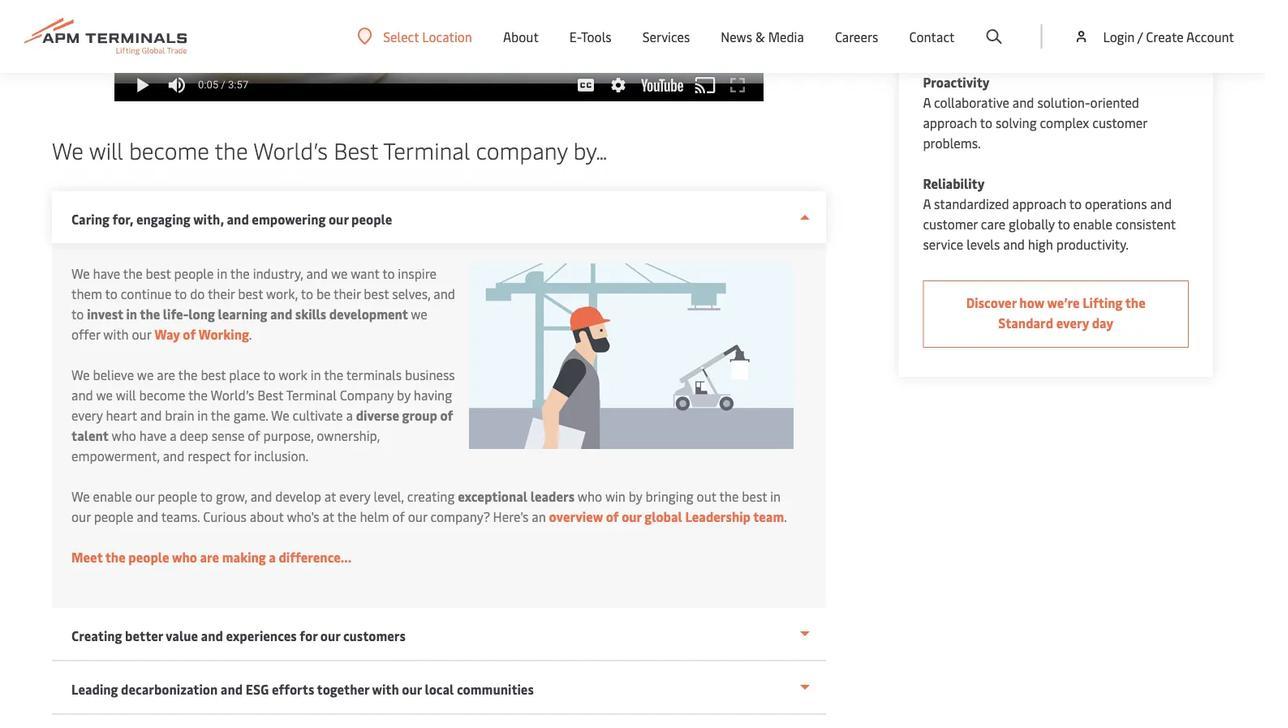 Task type: locate. For each thing, give the bounding box(es) containing it.
1 vertical spatial for
[[300, 628, 317, 645]]

better
[[125, 628, 163, 645]]

work
[[279, 366, 307, 384]]

have inside we have the best people in the industry, and we want to inspire them to continue to do their best work, to be their best selves, and to
[[93, 265, 120, 282]]

people up do
[[174, 265, 214, 282]]

have for a
[[139, 427, 167, 445]]

our
[[329, 211, 349, 228], [132, 326, 152, 343], [135, 488, 154, 506], [71, 508, 91, 526], [408, 508, 427, 526], [622, 508, 642, 526], [320, 628, 340, 645], [402, 681, 422, 699]]

who win by bringing out the best in our people and teams. curious about who's at the helm of our company? here's an
[[71, 488, 781, 526]]

to left be
[[301, 285, 313, 303]]

their right be
[[334, 285, 361, 303]]

place
[[229, 366, 260, 384]]

every up talent
[[71, 407, 103, 424]]

1 horizontal spatial who
[[172, 549, 197, 566]]

0 vertical spatial customer
[[1092, 114, 1147, 131]]

learning
[[218, 306, 267, 323]]

we left 'want'
[[331, 265, 348, 282]]

we will become the world's best terminal company by…
[[52, 134, 607, 165]]

1 vertical spatial customer
[[923, 215, 978, 233]]

we up caring
[[52, 134, 84, 165]]

exceptional
[[458, 488, 528, 506]]

a down 'proactivity'
[[923, 94, 931, 111]]

we're
[[1047, 294, 1080, 312]]

1 horizontal spatial enable
[[1073, 215, 1112, 233]]

we down selves,
[[411, 306, 427, 323]]

collaborative
[[934, 94, 1009, 111]]

0 vertical spatial best
[[334, 134, 378, 165]]

and inside the who have a deep sense of purpose, ownership, empowerment, and respect for inclusion.
[[163, 448, 185, 465]]

1 vertical spatial who
[[578, 488, 602, 506]]

0 horizontal spatial best
[[257, 387, 283, 404]]

0 vertical spatial approach
[[923, 114, 977, 131]]

deep
[[180, 427, 208, 445]]

our right 'empowering'
[[329, 211, 349, 228]]

proactivity
[[923, 73, 990, 91]]

our down win
[[622, 508, 642, 526]]

0 vertical spatial every
[[1056, 314, 1089, 332]]

to left work
[[263, 366, 275, 384]]

are left making at the left
[[200, 549, 219, 566]]

are inside we believe we are the best place to work in the terminals business and we will become the world's best terminal company by having every heart and brain in the game. we cultivate a
[[157, 366, 175, 384]]

their right do
[[208, 285, 235, 303]]

by right win
[[629, 488, 642, 506]]

with,
[[193, 211, 224, 228]]

in up team
[[770, 488, 781, 506]]

and inside proactivity a collaborative and solution-oriented approach to solving complex customer problems.
[[1013, 94, 1034, 111]]

location
[[422, 28, 472, 45]]

our left way
[[132, 326, 152, 343]]

be
[[316, 285, 331, 303]]

creating better value and experiences for our customers button
[[52, 609, 826, 662]]

are down way
[[157, 366, 175, 384]]

2 horizontal spatial every
[[1056, 314, 1089, 332]]

0 horizontal spatial have
[[93, 265, 120, 282]]

industry,
[[253, 265, 303, 282]]

1 horizontal spatial have
[[139, 427, 167, 445]]

customer down oriented
[[1092, 114, 1147, 131]]

/
[[1138, 28, 1143, 45]]

curious
[[203, 508, 247, 526]]

people image
[[469, 264, 794, 450]]

we
[[52, 134, 84, 165], [71, 265, 90, 282], [71, 366, 90, 384], [271, 407, 289, 424], [71, 488, 90, 506]]

1 vertical spatial best
[[257, 387, 283, 404]]

0 horizontal spatial for
[[234, 448, 251, 465]]

for
[[234, 448, 251, 465], [300, 628, 317, 645]]

news & media button
[[721, 0, 804, 73]]

0 horizontal spatial a
[[170, 427, 177, 445]]

1 vertical spatial are
[[200, 549, 219, 566]]

of down having
[[440, 407, 453, 424]]

best up invest in the life-long learning and skills development
[[238, 285, 263, 303]]

people inside dropdown button
[[351, 211, 392, 228]]

of down game.
[[248, 427, 260, 445]]

caring
[[71, 211, 109, 228]]

engaging
[[136, 211, 190, 228]]

0 horizontal spatial are
[[157, 366, 175, 384]]

who up overview
[[578, 488, 602, 506]]

about button
[[503, 0, 539, 73]]

we
[[331, 265, 348, 282], [411, 306, 427, 323], [137, 366, 154, 384], [96, 387, 113, 404]]

people up 'want'
[[351, 211, 392, 228]]

to right 'want'
[[382, 265, 395, 282]]

2 a from the top
[[923, 195, 931, 213]]

0 vertical spatial who
[[112, 427, 136, 445]]

best left "place"
[[201, 366, 226, 384]]

for right 'experiences'
[[300, 628, 317, 645]]

to up invest
[[105, 285, 118, 303]]

contact button
[[909, 0, 955, 73]]

difference...
[[279, 549, 351, 566]]

customer inside reliability a standardized approach to operations and customer care globally to enable consistent service levels and high productivity.
[[923, 215, 978, 233]]

enable up 'productivity.'
[[1073, 215, 1112, 233]]

leaders
[[530, 488, 575, 506]]

in inside we have the best people in the industry, and we want to inspire them to continue to do their best work, to be their best selves, and to
[[217, 265, 227, 282]]

0 vertical spatial with
[[103, 326, 129, 343]]

0 horizontal spatial their
[[208, 285, 235, 303]]

best up team
[[742, 488, 767, 506]]

1 horizontal spatial approach
[[1012, 195, 1067, 213]]

a down reliability
[[923, 195, 931, 213]]

1 horizontal spatial a
[[269, 549, 276, 566]]

our inside dropdown button
[[329, 211, 349, 228]]

2 their from the left
[[334, 285, 361, 303]]

0 vertical spatial by
[[397, 387, 411, 404]]

login
[[1103, 28, 1135, 45]]

2 vertical spatial every
[[339, 488, 371, 506]]

1 horizontal spatial .
[[784, 508, 787, 526]]

way of working .
[[152, 326, 252, 343]]

to right the globally
[[1058, 215, 1070, 233]]

0 horizontal spatial with
[[103, 326, 129, 343]]

approach inside proactivity a collaborative and solution-oriented approach to solving complex customer problems.
[[923, 114, 977, 131]]

talent
[[71, 427, 109, 445]]

and left teams.
[[137, 508, 158, 526]]

in up learning
[[217, 265, 227, 282]]

0 vertical spatial for
[[234, 448, 251, 465]]

1 horizontal spatial for
[[300, 628, 317, 645]]

every down we're
[[1056, 314, 1089, 332]]

1 horizontal spatial with
[[372, 681, 399, 699]]

people up the 'meet'
[[94, 508, 134, 526]]

in
[[217, 265, 227, 282], [126, 306, 137, 323], [311, 366, 321, 384], [197, 407, 208, 424], [770, 488, 781, 506]]

who inside who win by bringing out the best in our people and teams. curious about who's at the helm of our company? here's an
[[578, 488, 602, 506]]

meet the people who are making a difference... link
[[71, 549, 351, 566]]

. down invest in the life-long learning and skills development
[[249, 326, 252, 343]]

a inside reliability a standardized approach to operations and customer care globally to enable consistent service levels and high productivity.
[[923, 195, 931, 213]]

will up caring
[[89, 134, 123, 165]]

selves,
[[392, 285, 430, 303]]

and up about
[[250, 488, 272, 506]]

enable inside caring for, engaging with, and empowering our people element
[[93, 488, 132, 506]]

we down believe
[[96, 387, 113, 404]]

become up engaging
[[129, 134, 209, 165]]

and left the brain
[[140, 407, 162, 424]]

1 vertical spatial have
[[139, 427, 167, 445]]

at right develop
[[324, 488, 336, 506]]

of down the level,
[[392, 508, 405, 526]]

we left believe
[[71, 366, 90, 384]]

have inside the who have a deep sense of purpose, ownership, empowerment, and respect for inclusion.
[[139, 427, 167, 445]]

customer up the "service"
[[923, 215, 978, 233]]

communities
[[457, 681, 534, 699]]

we up 'them'
[[71, 265, 90, 282]]

teams.
[[161, 508, 200, 526]]

by…
[[573, 134, 607, 165]]

and down believe
[[71, 387, 93, 404]]

1 vertical spatial terminal
[[286, 387, 337, 404]]

terminal
[[383, 134, 470, 165], [286, 387, 337, 404]]

to inside we believe we are the best place to work in the terminals business and we will become the world's best terminal company by having every heart and brain in the game. we cultivate a
[[263, 366, 275, 384]]

and up solving
[[1013, 94, 1034, 111]]

and up consistent
[[1150, 195, 1172, 213]]

world's
[[253, 134, 328, 165], [211, 387, 254, 404]]

globally
[[1009, 215, 1055, 233]]

of down win
[[606, 508, 619, 526]]

. right "leadership"
[[784, 508, 787, 526]]

of
[[183, 326, 196, 343], [440, 407, 453, 424], [248, 427, 260, 445], [392, 508, 405, 526], [606, 508, 619, 526]]

enable
[[1073, 215, 1112, 233], [93, 488, 132, 506]]

and inside dropdown button
[[227, 211, 249, 228]]

world's inside we believe we are the best place to work in the terminals business and we will become the world's best terminal company by having every heart and brain in the game. we cultivate a
[[211, 387, 254, 404]]

creating
[[71, 628, 122, 645]]

to up offer
[[71, 306, 84, 323]]

in up deep
[[197, 407, 208, 424]]

and right with, in the top of the page
[[227, 211, 249, 228]]

meet
[[71, 549, 103, 566]]

brain
[[165, 407, 194, 424]]

of inside who win by bringing out the best in our people and teams. curious about who's at the helm of our company? here's an
[[392, 508, 405, 526]]

in inside who win by bringing out the best in our people and teams. curious about who's at the helm of our company? here's an
[[770, 488, 781, 506]]

best inside who win by bringing out the best in our people and teams. curious about who's at the helm of our company? here's an
[[742, 488, 767, 506]]

our down empowerment,
[[135, 488, 154, 506]]

and up be
[[306, 265, 328, 282]]

select location button
[[357, 27, 472, 45]]

out
[[697, 488, 716, 506]]

by
[[397, 387, 411, 404], [629, 488, 642, 506]]

we inside we have the best people in the industry, and we want to inspire them to continue to do their best work, to be their best selves, and to
[[71, 265, 90, 282]]

0 vertical spatial terminal
[[383, 134, 470, 165]]

1 vertical spatial enable
[[93, 488, 132, 506]]

with
[[103, 326, 129, 343], [372, 681, 399, 699]]

have up 'them'
[[93, 265, 120, 282]]

people up teams.
[[158, 488, 197, 506]]

terminal up cultivate on the left of the page
[[286, 387, 337, 404]]

0 horizontal spatial every
[[71, 407, 103, 424]]

1 horizontal spatial every
[[339, 488, 371, 506]]

high
[[1028, 236, 1053, 253]]

the inside discover how we're lifting the standard every day
[[1125, 294, 1146, 312]]

0 vertical spatial enable
[[1073, 215, 1112, 233]]

we for we will become the world's best terminal company by…
[[52, 134, 84, 165]]

1 vertical spatial at
[[323, 508, 334, 526]]

every up helm
[[339, 488, 371, 506]]

for,
[[112, 211, 133, 228]]

become up the brain
[[139, 387, 185, 404]]

1 horizontal spatial are
[[200, 549, 219, 566]]

0 vertical spatial have
[[93, 265, 120, 282]]

a left deep
[[170, 427, 177, 445]]

for down sense
[[234, 448, 251, 465]]

and inside who win by bringing out the best in our people and teams. curious about who's at the helm of our company? here's an
[[137, 508, 158, 526]]

0 vertical spatial .
[[249, 326, 252, 343]]

terminal up caring for, engaging with, and empowering our people dropdown button
[[383, 134, 470, 165]]

decarbonization
[[121, 681, 218, 699]]

login / create account link
[[1073, 0, 1234, 73]]

1 horizontal spatial their
[[334, 285, 361, 303]]

approach up problems.
[[923, 114, 977, 131]]

1 horizontal spatial by
[[629, 488, 642, 506]]

1 vertical spatial a
[[923, 195, 931, 213]]

1 a from the top
[[923, 94, 931, 111]]

we down empowerment,
[[71, 488, 90, 506]]

to inside proactivity a collaborative and solution-oriented approach to solving complex customer problems.
[[980, 114, 993, 131]]

0 horizontal spatial terminal
[[286, 387, 337, 404]]

solution-
[[1037, 94, 1090, 111]]

in down continue
[[126, 306, 137, 323]]

1 vertical spatial every
[[71, 407, 103, 424]]

approach up the globally
[[1012, 195, 1067, 213]]

our inside we offer with our
[[132, 326, 152, 343]]

who inside the who have a deep sense of purpose, ownership, empowerment, and respect for inclusion.
[[112, 427, 136, 445]]

0 horizontal spatial by
[[397, 387, 411, 404]]

people
[[351, 211, 392, 228], [174, 265, 214, 282], [158, 488, 197, 506], [94, 508, 134, 526], [128, 549, 169, 566]]

will inside we believe we are the best place to work in the terminals business and we will become the world's best terminal company by having every heart and brain in the game. we cultivate a
[[116, 387, 136, 404]]

and down work, on the left top of page
[[270, 306, 292, 323]]

a up the ownership,
[[346, 407, 353, 424]]

at down we enable our people to grow, and develop at every level, creating exceptional leaders
[[323, 508, 334, 526]]

have down the brain
[[139, 427, 167, 445]]

diverse
[[356, 407, 399, 424]]

.
[[249, 326, 252, 343], [784, 508, 787, 526]]

enable down empowerment,
[[93, 488, 132, 506]]

invest
[[87, 306, 123, 323]]

will up heart
[[116, 387, 136, 404]]

0 horizontal spatial who
[[112, 427, 136, 445]]

esg
[[246, 681, 269, 699]]

believe
[[93, 366, 134, 384]]

0 horizontal spatial enable
[[93, 488, 132, 506]]

of inside 'diverse group of talent'
[[440, 407, 453, 424]]

news & media
[[721, 28, 804, 45]]

1 horizontal spatial customer
[[1092, 114, 1147, 131]]

with right the together
[[372, 681, 399, 699]]

a for collaborative
[[923, 94, 931, 111]]

0 vertical spatial a
[[346, 407, 353, 424]]

who down heart
[[112, 427, 136, 445]]

2 vertical spatial who
[[172, 549, 197, 566]]

at
[[324, 488, 336, 506], [323, 508, 334, 526]]

0 vertical spatial a
[[923, 94, 931, 111]]

1 vertical spatial approach
[[1012, 195, 1067, 213]]

2 horizontal spatial who
[[578, 488, 602, 506]]

1 vertical spatial by
[[629, 488, 642, 506]]

0 vertical spatial are
[[157, 366, 175, 384]]

1 vertical spatial become
[[139, 387, 185, 404]]

people inside who win by bringing out the best in our people and teams. curious about who's at the helm of our company? here's an
[[94, 508, 134, 526]]

0 horizontal spatial approach
[[923, 114, 977, 131]]

in right work
[[311, 366, 321, 384]]

efforts
[[272, 681, 314, 699]]

1 vertical spatial world's
[[211, 387, 254, 404]]

with down invest
[[103, 326, 129, 343]]

and down deep
[[163, 448, 185, 465]]

0 horizontal spatial customer
[[923, 215, 978, 233]]

select location
[[383, 28, 472, 45]]

a
[[923, 94, 931, 111], [923, 195, 931, 213]]

2 horizontal spatial a
[[346, 407, 353, 424]]

0 vertical spatial world's
[[253, 134, 328, 165]]

a inside we believe we are the best place to work in the terminals business and we will become the world's best terminal company by having every heart and brain in the game. we cultivate a
[[346, 407, 353, 424]]

global
[[645, 508, 682, 526]]

to left do
[[174, 285, 187, 303]]

a inside proactivity a collaborative and solution-oriented approach to solving complex customer problems.
[[923, 94, 931, 111]]

we inside we have the best people in the industry, and we want to inspire them to continue to do their best work, to be their best selves, and to
[[331, 265, 348, 282]]

1 vertical spatial with
[[372, 681, 399, 699]]

inclusion.
[[254, 448, 309, 465]]

1 vertical spatial will
[[116, 387, 136, 404]]

our left local
[[402, 681, 422, 699]]

to down collaborative
[[980, 114, 993, 131]]

we enable our people to grow, and develop at every level, creating exceptional leaders
[[71, 488, 575, 506]]

overview
[[549, 508, 603, 526]]

1 vertical spatial a
[[170, 427, 177, 445]]

best up continue
[[146, 265, 171, 282]]

will
[[89, 134, 123, 165], [116, 387, 136, 404]]

who down teams.
[[172, 549, 197, 566]]

by up group
[[397, 387, 411, 404]]

a right making at the left
[[269, 549, 276, 566]]



Task type: describe. For each thing, give the bounding box(es) containing it.
by inside we believe we are the best place to work in the terminals business and we will become the world's best terminal company by having every heart and brain in the game. we cultivate a
[[397, 387, 411, 404]]

care
[[981, 215, 1006, 233]]

0 vertical spatial become
[[129, 134, 209, 165]]

to left the operations
[[1069, 195, 1082, 213]]

company?
[[430, 508, 490, 526]]

to left grow,
[[200, 488, 213, 506]]

reliability
[[923, 175, 985, 192]]

making
[[222, 549, 266, 566]]

experiences
[[226, 628, 297, 645]]

level,
[[374, 488, 404, 506]]

0 horizontal spatial .
[[249, 326, 252, 343]]

an
[[532, 508, 546, 526]]

we up purpose,
[[271, 407, 289, 424]]

diverse group of talent
[[71, 407, 453, 445]]

we believe we are the best place to work in the terminals business and we will become the world's best terminal company by having every heart and brain in the game. we cultivate a
[[71, 366, 455, 424]]

empowerment,
[[71, 448, 160, 465]]

a for standardized
[[923, 195, 931, 213]]

best up the development
[[364, 285, 389, 303]]

caring for, engaging with, and empowering our people button
[[52, 192, 826, 243]]

life-
[[163, 306, 188, 323]]

every inside discover how we're lifting the standard every day
[[1056, 314, 1089, 332]]

best inside we believe we are the best place to work in the terminals business and we will become the world's best terminal company by having every heart and brain in the game. we cultivate a
[[257, 387, 283, 404]]

way of working link
[[152, 326, 249, 343]]

best inside we believe we are the best place to work in the terminals business and we will become the world's best terminal company by having every heart and brain in the game. we cultivate a
[[201, 366, 226, 384]]

offer
[[71, 326, 100, 343]]

with inside dropdown button
[[372, 681, 399, 699]]

company
[[476, 134, 568, 165]]

our down creating
[[408, 508, 427, 526]]

value
[[166, 628, 198, 645]]

customers
[[343, 628, 406, 645]]

discover
[[966, 294, 1017, 312]]

1 their from the left
[[208, 285, 235, 303]]

who for have
[[112, 427, 136, 445]]

people down teams.
[[128, 549, 169, 566]]

company
[[340, 387, 394, 404]]

1 horizontal spatial terminal
[[383, 134, 470, 165]]

together
[[317, 681, 369, 699]]

overview of our global leadership team link
[[549, 508, 784, 526]]

0 vertical spatial at
[[324, 488, 336, 506]]

services
[[642, 28, 690, 45]]

approach inside reliability a standardized approach to operations and customer care globally to enable consistent service levels and high productivity.
[[1012, 195, 1067, 213]]

for inside dropdown button
[[300, 628, 317, 645]]

lifting
[[1083, 294, 1123, 312]]

operations
[[1085, 195, 1147, 213]]

people inside we have the best people in the industry, and we want to inspire them to continue to do their best work, to be their best selves, and to
[[174, 265, 214, 282]]

for inside the who have a deep sense of purpose, ownership, empowerment, and respect for inclusion.
[[234, 448, 251, 465]]

group
[[402, 407, 437, 424]]

become inside we believe we are the best place to work in the terminals business and we will become the world's best terminal company by having every heart and brain in the game. we cultivate a
[[139, 387, 185, 404]]

working
[[198, 326, 249, 343]]

a inside the who have a deep sense of purpose, ownership, empowerment, and respect for inclusion.
[[170, 427, 177, 445]]

of inside the who have a deep sense of purpose, ownership, empowerment, and respect for inclusion.
[[248, 427, 260, 445]]

&
[[755, 28, 765, 45]]

standardized
[[934, 195, 1009, 213]]

consistent
[[1116, 215, 1176, 233]]

with inside we offer with our
[[103, 326, 129, 343]]

2 vertical spatial a
[[269, 549, 276, 566]]

reliability a standardized approach to operations and customer care globally to enable consistent service levels and high productivity.
[[923, 175, 1176, 253]]

overview of our global leadership team .
[[549, 508, 787, 526]]

respect
[[188, 448, 231, 465]]

who's
[[287, 508, 319, 526]]

careers button
[[835, 0, 878, 73]]

and left the esg
[[221, 681, 243, 699]]

work,
[[266, 285, 298, 303]]

create
[[1146, 28, 1184, 45]]

tools
[[581, 28, 612, 45]]

creating
[[407, 488, 455, 506]]

of right way
[[183, 326, 196, 343]]

cultivate
[[293, 407, 343, 424]]

careers
[[835, 28, 878, 45]]

who have a deep sense of purpose, ownership, empowerment, and respect for inclusion.
[[71, 427, 380, 465]]

we inside we offer with our
[[411, 306, 427, 323]]

continue
[[121, 285, 172, 303]]

how
[[1020, 294, 1045, 312]]

we for we believe we are the best place to work in the terminals business and we will become the world's best terminal company by having every heart and brain in the game. we cultivate a
[[71, 366, 90, 384]]

caring for, engaging with, and empowering our people element
[[52, 243, 826, 609]]

long
[[188, 306, 215, 323]]

e-tools button
[[570, 0, 612, 73]]

and right selves,
[[434, 285, 455, 303]]

account
[[1186, 28, 1234, 45]]

service
[[923, 236, 963, 253]]

have for the
[[93, 265, 120, 282]]

empowering
[[252, 211, 326, 228]]

terminal inside we believe we are the best place to work in the terminals business and we will become the world's best terminal company by having every heart and brain in the game. we cultivate a
[[286, 387, 337, 404]]

levels
[[967, 236, 1000, 253]]

game.
[[233, 407, 268, 424]]

development
[[329, 306, 408, 323]]

who for win
[[578, 488, 602, 506]]

leading decarbonization and esg efforts together with our local communities
[[71, 681, 534, 699]]

by inside who win by bringing out the best in our people and teams. curious about who's at the helm of our company? here's an
[[629, 488, 642, 506]]

1 vertical spatial .
[[784, 508, 787, 526]]

proactivity a collaborative and solution-oriented approach to solving complex customer problems.
[[923, 73, 1147, 152]]

e-tools
[[570, 28, 612, 45]]

about
[[503, 28, 539, 45]]

helm
[[360, 508, 389, 526]]

1 horizontal spatial best
[[334, 134, 378, 165]]

ownership,
[[317, 427, 380, 445]]

our left customers
[[320, 628, 340, 645]]

caring for, engaging with, and empowering our people
[[71, 211, 392, 228]]

and right value
[[201, 628, 223, 645]]

terminals
[[346, 366, 402, 384]]

e-
[[570, 28, 581, 45]]

at inside who win by bringing out the best in our people and teams. curious about who's at the helm of our company? here's an
[[323, 508, 334, 526]]

solving
[[996, 114, 1037, 131]]

complex
[[1040, 114, 1089, 131]]

local
[[425, 681, 454, 699]]

we have the best people in the industry, and we want to inspire them to continue to do their best work, to be their best selves, and to
[[71, 265, 455, 323]]

customer inside proactivity a collaborative and solution-oriented approach to solving complex customer problems.
[[1092, 114, 1147, 131]]

we right believe
[[137, 366, 154, 384]]

team
[[753, 508, 784, 526]]

purpose,
[[263, 427, 314, 445]]

skills
[[295, 306, 326, 323]]

enable inside reliability a standardized approach to operations and customer care globally to enable consistent service levels and high productivity.
[[1073, 215, 1112, 233]]

our up the 'meet'
[[71, 508, 91, 526]]

grow,
[[216, 488, 247, 506]]

way
[[154, 326, 180, 343]]

0 vertical spatial will
[[89, 134, 123, 165]]

every inside we believe we are the best place to work in the terminals business and we will become the world's best terminal company by having every heart and brain in the game. we cultivate a
[[71, 407, 103, 424]]

and left high at top
[[1003, 236, 1025, 253]]

do
[[190, 285, 205, 303]]

we for we have the best people in the industry, and we want to inspire them to continue to do their best work, to be their best selves, and to
[[71, 265, 90, 282]]

services button
[[642, 0, 690, 73]]

having
[[414, 387, 452, 404]]



Task type: vqa. For each thing, say whether or not it's contained in the screenshot.
transportation Button
no



